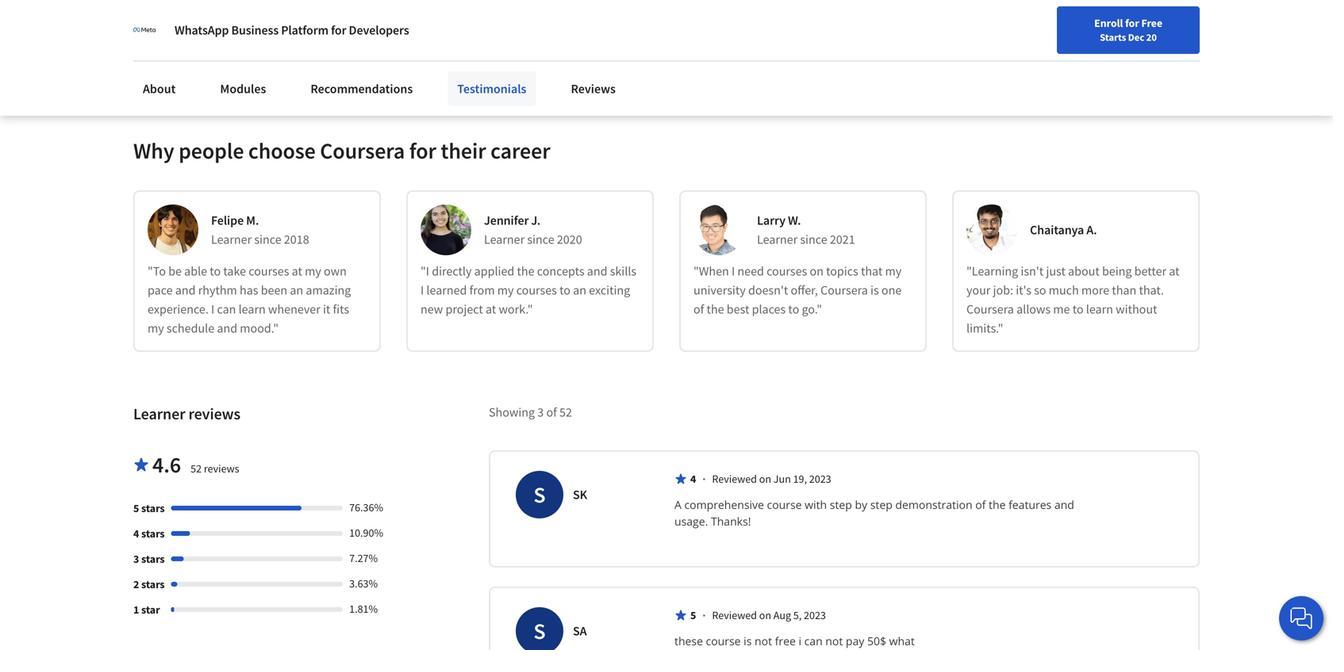 Task type: describe. For each thing, give the bounding box(es) containing it.
2020
[[557, 232, 582, 247]]

it's
[[1016, 282, 1032, 298]]

1 horizontal spatial 52
[[559, 405, 572, 420]]

directly
[[432, 263, 472, 279]]

experience.
[[148, 301, 209, 317]]

2023 for sa
[[804, 609, 826, 623]]

since for w.
[[800, 232, 827, 247]]

on inside "when i need courses on topics that my university doesn't offer, coursera is one of the best places to go."
[[810, 263, 824, 279]]

0 horizontal spatial i
[[696, 651, 699, 651]]

my down experience.
[[148, 321, 164, 336]]

enroll for free starts dec 20
[[1094, 16, 1163, 44]]

your
[[967, 282, 991, 298]]

free
[[775, 634, 796, 649]]

modules
[[220, 81, 266, 97]]

0 horizontal spatial of
[[546, 405, 557, 420]]

so
[[1034, 282, 1046, 298]]

coursera inside "when i need courses on topics that my university doesn't offer, coursera is one of the best places to go."
[[821, 282, 868, 298]]

whatsapp business platform for developers
[[175, 22, 409, 38]]

"to be able to take courses at my own pace and rhythm has been an amazing experience. i can learn whenever it fits my schedule and mood."
[[148, 263, 351, 336]]

50$
[[867, 634, 886, 649]]

dec
[[1128, 31, 1144, 44]]

coursera inside "learning isn't just about being better at your job: it's so much more than that. coursera allows me to learn without limits."
[[967, 301, 1014, 317]]

chat with us image
[[1289, 606, 1314, 632]]

2
[[133, 578, 139, 592]]

aug
[[774, 609, 791, 623]]

j.
[[531, 213, 541, 228]]

fits
[[333, 301, 349, 317]]

showing 3 of 52
[[489, 405, 572, 420]]

english
[[1029, 18, 1067, 34]]

i inside the "i directly applied the concepts and skills i learned from my courses to an exciting new project at work."
[[421, 282, 424, 298]]

5 for 5 stars
[[133, 501, 139, 516]]

do
[[701, 651, 715, 651]]

schedule
[[167, 321, 214, 336]]

is inside "when i need courses on topics that my university doesn't offer, coursera is one of the best places to go."
[[871, 282, 879, 298]]

career
[[491, 137, 550, 165]]

4.6
[[152, 451, 181, 479]]

s for sa
[[534, 618, 546, 645]]

features
[[1009, 497, 1052, 513]]

enroll
[[1094, 16, 1123, 30]]

an inside "to be able to take courses at my own pace and rhythm has been an amazing experience. i can learn whenever it fits my schedule and mood."
[[290, 282, 303, 298]]

applied
[[474, 263, 515, 279]]

jennifer j. learner since 2020
[[484, 213, 582, 247]]

doesn't
[[748, 282, 788, 298]]

reviewed for sa
[[712, 609, 757, 623]]

courses inside "when i need courses on topics that my university doesn't offer, coursera is one of the best places to go."
[[767, 263, 807, 279]]

2 step from the left
[[870, 497, 893, 513]]

and inside a comprehensive course with step by step demonstration of the features and usage. thanks!
[[1055, 497, 1074, 513]]

2 stars
[[133, 578, 165, 592]]

since for j.
[[527, 232, 554, 247]]

for inside enroll for free starts dec 20
[[1125, 16, 1139, 30]]

learner for jennifer
[[484, 232, 525, 247]]

reviewed for sk
[[712, 472, 757, 486]]

chaitanya
[[1030, 222, 1084, 238]]

isn't
[[1021, 263, 1044, 279]]

with
[[805, 497, 827, 513]]

developers
[[349, 22, 409, 38]]

2021
[[830, 232, 855, 247]]

stars for 5 stars
[[141, 501, 165, 516]]

s for sk
[[534, 481, 546, 509]]

5 for 5
[[690, 609, 696, 623]]

jun
[[774, 472, 791, 486]]

my inside "when i need courses on topics that my university doesn't offer, coursera is one of the best places to go."
[[885, 263, 902, 279]]

platform
[[281, 22, 329, 38]]

amazing
[[306, 282, 351, 298]]

from
[[469, 282, 495, 298]]

meta image
[[133, 19, 156, 41]]

pace
[[148, 282, 173, 298]]

of inside "when i need courses on topics that my university doesn't offer, coursera is one of the best places to go."
[[694, 301, 704, 317]]

on for sk
[[759, 472, 771, 486]]

pay
[[846, 634, 865, 649]]

1 horizontal spatial for
[[409, 137, 436, 165]]

4 for 4 stars
[[133, 527, 139, 541]]

learner for felipe
[[211, 232, 252, 247]]

1 not from the left
[[755, 634, 772, 649]]

the inside "when i need courses on topics that my university doesn't offer, coursera is one of the best places to go."
[[707, 301, 724, 317]]

reviews for learner reviews
[[188, 404, 240, 424]]

can inside "to be able to take courses at my own pace and rhythm has been an amazing experience. i can learn whenever it fits my schedule and mood."
[[217, 301, 236, 317]]

recommendations link
[[301, 71, 422, 106]]

chaitanya a.
[[1030, 222, 1097, 238]]

my inside the "i directly applied the concepts and skills i learned from my courses to an exciting new project at work."
[[497, 282, 514, 298]]

learner for larry
[[757, 232, 798, 247]]

m.
[[246, 213, 259, 228]]

own
[[324, 263, 347, 279]]

topics
[[826, 263, 859, 279]]

76.36%
[[349, 501, 383, 515]]

and inside the "i directly applied the concepts and skills i learned from my courses to an exciting new project at work."
[[587, 263, 608, 279]]

1 star
[[133, 603, 160, 617]]

courses inside the "i directly applied the concepts and skills i learned from my courses to an exciting new project at work."
[[516, 282, 557, 298]]

courses inside "to be able to take courses at my own pace and rhythm has been an amazing experience. i can learn whenever it fits my schedule and mood."
[[249, 263, 289, 279]]

learn for has
[[239, 301, 266, 317]]

go."
[[802, 301, 822, 317]]

by
[[855, 497, 868, 513]]

better
[[1135, 263, 1167, 279]]

reviews for 52 reviews
[[204, 462, 239, 476]]

course inside a comprehensive course with step by step demonstration of the features and usage. thanks!
[[767, 497, 802, 513]]

me
[[1053, 301, 1070, 317]]

19,
[[793, 472, 807, 486]]

jennifer
[[484, 213, 529, 228]]

testimonials
[[457, 81, 527, 97]]

rhythm
[[198, 282, 237, 298]]

has
[[240, 282, 258, 298]]

2 not from the left
[[826, 634, 843, 649]]

learned
[[426, 282, 467, 298]]

1
[[133, 603, 139, 617]]

offer,
[[791, 282, 818, 298]]

that
[[861, 263, 883, 279]]

business
[[231, 22, 279, 38]]

that.
[[1139, 282, 1164, 298]]

able
[[184, 263, 207, 279]]

1 vertical spatial 3
[[133, 552, 139, 567]]

without
[[1116, 301, 1157, 317]]

much
[[1049, 282, 1079, 298]]

and left 'mood."'
[[217, 321, 237, 336]]

larry
[[757, 213, 786, 228]]

job:
[[993, 282, 1013, 298]]

whatsapp
[[175, 22, 229, 38]]

to inside "to be able to take courses at my own pace and rhythm has been an amazing experience. i can learn whenever it fits my schedule and mood."
[[210, 263, 221, 279]]

reviews link
[[561, 71, 625, 106]]

i inside "when i need courses on topics that my university doesn't offer, coursera is one of the best places to go."
[[732, 263, 735, 279]]

learn for more
[[1086, 301, 1113, 317]]

"when
[[694, 263, 729, 279]]

i inside "to be able to take courses at my own pace and rhythm has been an amazing experience. i can learn whenever it fits my schedule and mood."
[[211, 301, 214, 317]]

just
[[1046, 263, 1066, 279]]

of inside a comprehensive course with step by step demonstration of the features and usage. thanks!
[[976, 497, 986, 513]]

choose
[[248, 137, 316, 165]]

"learning isn't just about being better at your job: it's so much more than that. coursera allows me to learn without limits."
[[967, 263, 1180, 336]]

star
[[141, 603, 160, 617]]

my left own on the left
[[305, 263, 321, 279]]



Task type: vqa. For each thing, say whether or not it's contained in the screenshot.
S corresponding to SK
yes



Task type: locate. For each thing, give the bounding box(es) containing it.
an inside the "i directly applied the concepts and skills i learned from my courses to an exciting new project at work."
[[573, 282, 586, 298]]

2 horizontal spatial courses
[[767, 263, 807, 279]]

at right better
[[1169, 263, 1180, 279]]

2 vertical spatial of
[[976, 497, 986, 513]]

1 horizontal spatial of
[[694, 301, 704, 317]]

is left one
[[871, 282, 879, 298]]

step left by
[[830, 497, 852, 513]]

at inside the "i directly applied the concepts and skills i learned from my courses to an exciting new project at work."
[[486, 301, 496, 317]]

courses up been
[[249, 263, 289, 279]]

for
[[1125, 16, 1139, 30], [331, 22, 346, 38], [409, 137, 436, 165]]

1 vertical spatial on
[[759, 472, 771, 486]]

courses up "offer,"
[[767, 263, 807, 279]]

1 horizontal spatial coursera
[[821, 282, 868, 298]]

"learning
[[967, 263, 1018, 279]]

on
[[810, 263, 824, 279], [759, 472, 771, 486], [759, 609, 771, 623]]

i down "i
[[421, 282, 424, 298]]

20
[[1146, 31, 1157, 44]]

0 vertical spatial coursera
[[320, 137, 405, 165]]

0 horizontal spatial 3
[[133, 552, 139, 567]]

testimonials link
[[448, 71, 536, 106]]

1 horizontal spatial courses
[[516, 282, 557, 298]]

the left features
[[989, 497, 1006, 513]]

the right "applied" on the left of the page
[[517, 263, 535, 279]]

the inside the "i directly applied the concepts and skills i learned from my courses to an exciting new project at work."
[[517, 263, 535, 279]]

1 horizontal spatial 4
[[690, 472, 696, 486]]

of right showing
[[546, 405, 557, 420]]

at inside "to be able to take courses at my own pace and rhythm has been an amazing experience. i can learn whenever it fits my schedule and mood."
[[292, 263, 302, 279]]

limits."
[[967, 321, 1003, 336]]

1 vertical spatial 5
[[690, 609, 696, 623]]

1 vertical spatial s
[[534, 618, 546, 645]]

1 vertical spatial coursera
[[821, 282, 868, 298]]

and up experience.
[[175, 282, 196, 298]]

2 horizontal spatial coursera
[[967, 301, 1014, 317]]

to inside "when i need courses on topics that my university doesn't offer, coursera is one of the best places to go."
[[788, 301, 799, 317]]

is down reviewed on aug 5, 2023
[[744, 634, 752, 649]]

2 horizontal spatial can
[[804, 634, 823, 649]]

stars for 2 stars
[[141, 578, 165, 592]]

it
[[323, 301, 330, 317]]

1 horizontal spatial can
[[675, 651, 693, 651]]

0 vertical spatial of
[[694, 301, 704, 317]]

than
[[1112, 282, 1137, 298]]

learn inside "to be able to take courses at my own pace and rhythm has been an amazing experience. i can learn whenever it fits my schedule and mood."
[[239, 301, 266, 317]]

1 horizontal spatial is
[[871, 282, 879, 298]]

1 vertical spatial course
[[706, 634, 741, 649]]

english button
[[1000, 0, 1096, 52]]

about
[[1068, 263, 1100, 279]]

show notifications image
[[1119, 20, 1138, 39]]

2 since from the left
[[527, 232, 554, 247]]

0 horizontal spatial is
[[744, 634, 752, 649]]

1 s from the top
[[534, 481, 546, 509]]

can down rhythm
[[217, 301, 236, 317]]

1 vertical spatial reviewed
[[712, 609, 757, 623]]

stars up 4 stars
[[141, 501, 165, 516]]

take
[[223, 263, 246, 279]]

52
[[559, 405, 572, 420], [191, 462, 202, 476]]

of right demonstration
[[976, 497, 986, 513]]

0 vertical spatial i
[[732, 263, 735, 279]]

course up do
[[706, 634, 741, 649]]

1.81%
[[349, 602, 378, 617]]

2023 right 5,
[[804, 609, 826, 623]]

learner up the 4.6
[[133, 404, 185, 424]]

0 horizontal spatial an
[[290, 282, 303, 298]]

1 vertical spatial i
[[421, 282, 424, 298]]

2023
[[809, 472, 831, 486], [804, 609, 826, 623]]

not left free
[[755, 634, 772, 649]]

courses up work."
[[516, 282, 557, 298]]

0 horizontal spatial the
[[517, 263, 535, 279]]

to inside "learning isn't just about being better at your job: it's so much more than that. coursera allows me to learn without limits."
[[1073, 301, 1084, 317]]

learn down more
[[1086, 301, 1113, 317]]

3 since from the left
[[800, 232, 827, 247]]

is inside these course is not free i can not pay 50$ what can i do
[[744, 634, 752, 649]]

not
[[755, 634, 772, 649], [826, 634, 843, 649]]

2 horizontal spatial at
[[1169, 263, 1180, 279]]

my up one
[[885, 263, 902, 279]]

learner down jennifer
[[484, 232, 525, 247]]

4 stars from the top
[[141, 578, 165, 592]]

10.90%
[[349, 526, 383, 540]]

not left pay
[[826, 634, 843, 649]]

0 horizontal spatial i
[[211, 301, 214, 317]]

"when i need courses on topics that my university doesn't offer, coursera is one of the best places to go."
[[694, 263, 902, 317]]

"i
[[421, 263, 429, 279]]

5 up these
[[690, 609, 696, 623]]

1 vertical spatial can
[[804, 634, 823, 649]]

0 horizontal spatial 5
[[133, 501, 139, 516]]

52 right the 4.6
[[191, 462, 202, 476]]

reviewed on jun 19, 2023
[[712, 472, 831, 486]]

reviews right the 4.6
[[204, 462, 239, 476]]

since inside felipe m. learner since 2018
[[254, 232, 281, 247]]

2 vertical spatial on
[[759, 609, 771, 623]]

2 horizontal spatial i
[[732, 263, 735, 279]]

free
[[1142, 16, 1163, 30]]

0 vertical spatial s
[[534, 481, 546, 509]]

project
[[446, 301, 483, 317]]

collection element
[[124, 0, 1209, 86]]

0 horizontal spatial not
[[755, 634, 772, 649]]

2 horizontal spatial the
[[989, 497, 1006, 513]]

course down jun
[[767, 497, 802, 513]]

i left do
[[696, 651, 699, 651]]

None search field
[[226, 10, 607, 42]]

0 vertical spatial the
[[517, 263, 535, 279]]

3 stars from the top
[[141, 552, 165, 567]]

0 vertical spatial 4
[[690, 472, 696, 486]]

1 horizontal spatial step
[[870, 497, 893, 513]]

1 horizontal spatial 3
[[538, 405, 544, 420]]

1 horizontal spatial course
[[767, 497, 802, 513]]

concepts
[[537, 263, 585, 279]]

to down concepts
[[560, 282, 571, 298]]

2 horizontal spatial of
[[976, 497, 986, 513]]

2 horizontal spatial for
[[1125, 16, 1139, 30]]

coursera up limits."
[[967, 301, 1014, 317]]

coursera down topics
[[821, 282, 868, 298]]

1 horizontal spatial an
[[573, 282, 586, 298]]

course inside these course is not free i can not pay 50$ what can i do
[[706, 634, 741, 649]]

can
[[217, 301, 236, 317], [804, 634, 823, 649], [675, 651, 693, 651]]

can right free
[[804, 634, 823, 649]]

52 reviews
[[191, 462, 239, 476]]

learner
[[211, 232, 252, 247], [484, 232, 525, 247], [757, 232, 798, 247], [133, 404, 185, 424]]

1 reviewed from the top
[[712, 472, 757, 486]]

1 horizontal spatial not
[[826, 634, 843, 649]]

1 vertical spatial 4
[[133, 527, 139, 541]]

since down w.
[[800, 232, 827, 247]]

the
[[517, 263, 535, 279], [707, 301, 724, 317], [989, 497, 1006, 513]]

my up work."
[[497, 282, 514, 298]]

learn
[[239, 301, 266, 317], [1086, 301, 1113, 317]]

0 vertical spatial 52
[[559, 405, 572, 420]]

can down these
[[675, 651, 693, 651]]

2 vertical spatial coursera
[[967, 301, 1014, 317]]

2 stars from the top
[[141, 527, 165, 541]]

demonstration
[[896, 497, 973, 513]]

a comprehensive course with step by step demonstration of the features and usage. thanks!
[[675, 497, 1077, 529]]

5,
[[793, 609, 802, 623]]

at down '2018'
[[292, 263, 302, 279]]

learner inside felipe m. learner since 2018
[[211, 232, 252, 247]]

0 vertical spatial can
[[217, 301, 236, 317]]

to right the me
[[1073, 301, 1084, 317]]

for right platform
[[331, 22, 346, 38]]

i
[[799, 634, 802, 649], [696, 651, 699, 651]]

these
[[675, 634, 703, 649]]

4
[[690, 472, 696, 486], [133, 527, 139, 541]]

learner down larry
[[757, 232, 798, 247]]

3 up 2
[[133, 552, 139, 567]]

0 vertical spatial 5
[[133, 501, 139, 516]]

since for m.
[[254, 232, 281, 247]]

0 horizontal spatial coursera
[[320, 137, 405, 165]]

1 vertical spatial 2023
[[804, 609, 826, 623]]

learner reviews
[[133, 404, 240, 424]]

allows
[[1017, 301, 1051, 317]]

0 horizontal spatial courses
[[249, 263, 289, 279]]

stars for 3 stars
[[141, 552, 165, 567]]

to up rhythm
[[210, 263, 221, 279]]

sa
[[573, 624, 587, 640]]

at for better
[[1169, 263, 1180, 279]]

0 horizontal spatial 4
[[133, 527, 139, 541]]

learner inside the jennifer j. learner since 2020
[[484, 232, 525, 247]]

4 stars
[[133, 527, 165, 541]]

at inside "learning isn't just about being better at your job: it's so much more than that. coursera allows me to learn without limits."
[[1169, 263, 1180, 279]]

for up dec on the top right
[[1125, 16, 1139, 30]]

at down from
[[486, 301, 496, 317]]

these course is not free i can not pay 50$ what can i do
[[675, 634, 918, 651]]

4 up "3 stars"
[[133, 527, 139, 541]]

to left the go."
[[788, 301, 799, 317]]

1 horizontal spatial i
[[421, 282, 424, 298]]

learn down has
[[239, 301, 266, 317]]

0 horizontal spatial step
[[830, 497, 852, 513]]

coursera down recommendations
[[320, 137, 405, 165]]

2 reviewed from the top
[[712, 609, 757, 623]]

1 vertical spatial the
[[707, 301, 724, 317]]

on left the aug
[[759, 609, 771, 623]]

usage.
[[675, 514, 708, 529]]

0 vertical spatial 3
[[538, 405, 544, 420]]

1 horizontal spatial at
[[486, 301, 496, 317]]

4 up comprehensive
[[690, 472, 696, 486]]

and up exciting
[[587, 263, 608, 279]]

why
[[133, 137, 174, 165]]

3 stars
[[133, 552, 165, 567]]

reviewed on aug 5, 2023
[[712, 609, 826, 623]]

to inside the "i directly applied the concepts and skills i learned from my courses to an exciting new project at work."
[[560, 282, 571, 298]]

52 right showing
[[559, 405, 572, 420]]

0 horizontal spatial course
[[706, 634, 741, 649]]

one
[[882, 282, 902, 298]]

an down concepts
[[573, 282, 586, 298]]

reviewed
[[712, 472, 757, 486], [712, 609, 757, 623]]

1 horizontal spatial the
[[707, 301, 724, 317]]

2 an from the left
[[573, 282, 586, 298]]

my
[[305, 263, 321, 279], [885, 263, 902, 279], [497, 282, 514, 298], [148, 321, 164, 336]]

1 horizontal spatial since
[[527, 232, 554, 247]]

0 vertical spatial on
[[810, 263, 824, 279]]

3.63%
[[349, 577, 378, 591]]

i left need at right top
[[732, 263, 735, 279]]

what
[[889, 634, 915, 649]]

i right free
[[799, 634, 802, 649]]

since down j.
[[527, 232, 554, 247]]

learner inside larry w. learner since 2021
[[757, 232, 798, 247]]

1 vertical spatial i
[[696, 651, 699, 651]]

2 s from the top
[[534, 618, 546, 645]]

coursera
[[320, 137, 405, 165], [821, 282, 868, 298], [967, 301, 1014, 317]]

0 vertical spatial is
[[871, 282, 879, 298]]

reviews
[[188, 404, 240, 424], [204, 462, 239, 476]]

1 since from the left
[[254, 232, 281, 247]]

1 learn from the left
[[239, 301, 266, 317]]

0 vertical spatial course
[[767, 497, 802, 513]]

why people choose coursera for their career
[[133, 137, 550, 165]]

learn inside "learning isn't just about being better at your job: it's so much more than that. coursera allows me to learn without limits."
[[1086, 301, 1113, 317]]

learner down felipe
[[211, 232, 252, 247]]

reviewed up do
[[712, 609, 757, 623]]

0 horizontal spatial 52
[[191, 462, 202, 476]]

0 horizontal spatial can
[[217, 301, 236, 317]]

1 vertical spatial is
[[744, 634, 752, 649]]

and right features
[[1055, 497, 1074, 513]]

stars right 2
[[141, 578, 165, 592]]

4 for 4
[[690, 472, 696, 486]]

since inside the jennifer j. learner since 2020
[[527, 232, 554, 247]]

1 horizontal spatial learn
[[1086, 301, 1113, 317]]

felipe m. learner since 2018
[[211, 213, 309, 247]]

s
[[534, 481, 546, 509], [534, 618, 546, 645]]

0 vertical spatial i
[[799, 634, 802, 649]]

since inside larry w. learner since 2021
[[800, 232, 827, 247]]

1 stars from the top
[[141, 501, 165, 516]]

new
[[421, 301, 443, 317]]

stars up "3 stars"
[[141, 527, 165, 541]]

0 vertical spatial reviewed
[[712, 472, 757, 486]]

1 vertical spatial reviews
[[204, 462, 239, 476]]

is
[[871, 282, 879, 298], [744, 634, 752, 649]]

best
[[727, 301, 749, 317]]

1 an from the left
[[290, 282, 303, 298]]

of down the university
[[694, 301, 704, 317]]

1 vertical spatial of
[[546, 405, 557, 420]]

the down the university
[[707, 301, 724, 317]]

an up the whenever at the top of page
[[290, 282, 303, 298]]

5 up 4 stars
[[133, 501, 139, 516]]

s left sa in the bottom of the page
[[534, 618, 546, 645]]

i down rhythm
[[211, 301, 214, 317]]

for left their
[[409, 137, 436, 165]]

0 horizontal spatial learn
[[239, 301, 266, 317]]

a.
[[1087, 222, 1097, 238]]

on left jun
[[759, 472, 771, 486]]

been
[[261, 282, 287, 298]]

step right by
[[870, 497, 893, 513]]

reviewed up comprehensive
[[712, 472, 757, 486]]

1 step from the left
[[830, 497, 852, 513]]

0 vertical spatial reviews
[[188, 404, 240, 424]]

skills
[[610, 263, 637, 279]]

0 horizontal spatial since
[[254, 232, 281, 247]]

0 vertical spatial 2023
[[809, 472, 831, 486]]

on up "offer,"
[[810, 263, 824, 279]]

stars
[[141, 501, 165, 516], [141, 527, 165, 541], [141, 552, 165, 567], [141, 578, 165, 592]]

1 horizontal spatial 5
[[690, 609, 696, 623]]

3 right showing
[[538, 405, 544, 420]]

since down m.
[[254, 232, 281, 247]]

sk
[[573, 487, 587, 503]]

2023 right 19,
[[809, 472, 831, 486]]

7.27%
[[349, 551, 378, 566]]

s left sk
[[534, 481, 546, 509]]

stars for 4 stars
[[141, 527, 165, 541]]

2 learn from the left
[[1086, 301, 1113, 317]]

at for courses
[[292, 263, 302, 279]]

exciting
[[589, 282, 630, 298]]

larry w. learner since 2021
[[757, 213, 855, 247]]

modules link
[[211, 71, 276, 106]]

i
[[732, 263, 735, 279], [421, 282, 424, 298], [211, 301, 214, 317]]

0 horizontal spatial at
[[292, 263, 302, 279]]

2023 for sk
[[809, 472, 831, 486]]

2 horizontal spatial since
[[800, 232, 827, 247]]

stars down 4 stars
[[141, 552, 165, 567]]

reviews up the 52 reviews
[[188, 404, 240, 424]]

a
[[675, 497, 682, 513]]

2 vertical spatial the
[[989, 497, 1006, 513]]

more
[[1082, 282, 1110, 298]]

"to
[[148, 263, 166, 279]]

about link
[[133, 71, 185, 106]]

on for sa
[[759, 609, 771, 623]]

2 vertical spatial can
[[675, 651, 693, 651]]

2018
[[284, 232, 309, 247]]

the inside a comprehensive course with step by step demonstration of the features and usage. thanks!
[[989, 497, 1006, 513]]

1 vertical spatial 52
[[191, 462, 202, 476]]

2 vertical spatial i
[[211, 301, 214, 317]]

1 horizontal spatial i
[[799, 634, 802, 649]]

0 horizontal spatial for
[[331, 22, 346, 38]]



